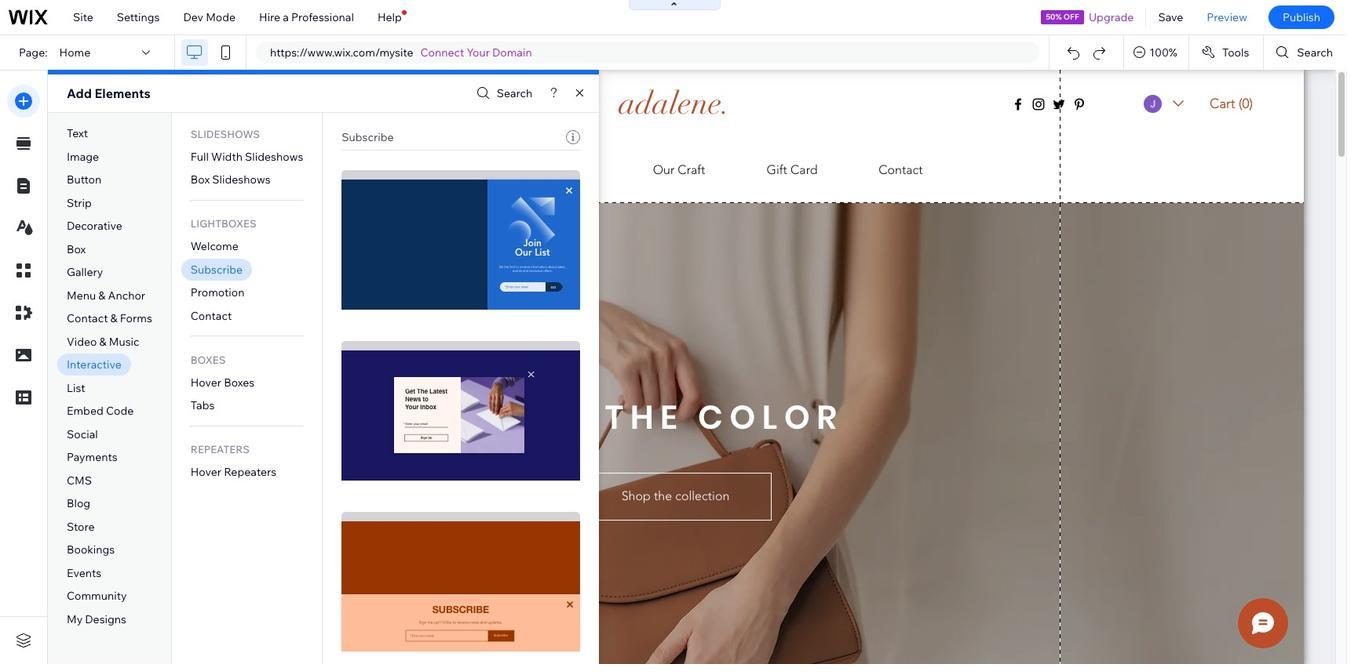 Task type: vqa. For each thing, say whether or not it's contained in the screenshot.
pages
no



Task type: describe. For each thing, give the bounding box(es) containing it.
video
[[67, 335, 97, 349]]

preview button
[[1195, 0, 1259, 35]]

code
[[106, 405, 134, 419]]

interactive
[[67, 358, 122, 372]]

hire a professional
[[259, 10, 354, 24]]

domain
[[492, 46, 532, 60]]

contact for contact & forms
[[67, 312, 108, 326]]

decorative
[[67, 219, 122, 233]]

welcome
[[191, 240, 238, 254]]

hire
[[259, 10, 280, 24]]

forms
[[120, 312, 152, 326]]

0 vertical spatial repeaters
[[191, 444, 249, 456]]

1 vertical spatial search
[[497, 86, 532, 100]]

professional
[[291, 10, 354, 24]]

menu
[[67, 289, 96, 303]]

box slideshows
[[191, 173, 270, 187]]

tabs
[[191, 399, 215, 413]]

help
[[377, 10, 402, 24]]

music
[[109, 335, 139, 349]]

1 horizontal spatial search
[[1297, 46, 1333, 60]]

publish
[[1283, 10, 1320, 24]]

box for box
[[67, 242, 86, 256]]

menu & anchor
[[67, 289, 145, 303]]

settings
[[117, 10, 160, 24]]

my designs
[[67, 613, 126, 627]]

embed
[[67, 405, 103, 419]]

box for box slideshows
[[191, 173, 210, 187]]

your
[[467, 46, 490, 60]]

button
[[67, 173, 101, 187]]

upgrade
[[1089, 10, 1134, 24]]

payments
[[67, 451, 118, 465]]

events
[[67, 567, 101, 581]]

tools
[[1222, 46, 1249, 60]]

text
[[67, 127, 88, 141]]

full width slideshows
[[191, 150, 303, 164]]

off
[[1064, 12, 1079, 22]]

store
[[67, 520, 95, 535]]

my
[[67, 613, 83, 627]]

cms
[[67, 474, 92, 488]]

& for contact
[[110, 312, 117, 326]]

hover for hover boxes
[[191, 376, 221, 390]]

dev
[[183, 10, 203, 24]]

elements
[[95, 86, 150, 101]]

site
[[73, 10, 93, 24]]

a
[[283, 10, 289, 24]]

publish button
[[1268, 5, 1334, 29]]

& for menu
[[98, 289, 106, 303]]

add
[[67, 86, 92, 101]]

0 vertical spatial slideshows
[[191, 128, 260, 140]]

1 vertical spatial slideshows
[[245, 150, 303, 164]]

community
[[67, 590, 127, 604]]

tools button
[[1189, 35, 1263, 70]]

hover boxes
[[191, 376, 255, 390]]

save
[[1158, 10, 1183, 24]]



Task type: locate. For each thing, give the bounding box(es) containing it.
box up gallery
[[67, 242, 86, 256]]

contact up video on the left
[[67, 312, 108, 326]]

image
[[67, 150, 99, 164]]

contact for contact
[[191, 309, 232, 323]]

add elements
[[67, 86, 150, 101]]

0 vertical spatial subscribe
[[342, 130, 394, 144]]

hover up the tabs
[[191, 376, 221, 390]]

mode
[[206, 10, 236, 24]]

social
[[67, 428, 98, 442]]

home
[[59, 46, 90, 60]]

1 horizontal spatial search button
[[1264, 35, 1347, 70]]

0 horizontal spatial search
[[497, 86, 532, 100]]

2 vertical spatial &
[[99, 335, 106, 349]]

0 horizontal spatial box
[[67, 242, 86, 256]]

& right video on the left
[[99, 335, 106, 349]]

width
[[211, 150, 243, 164]]

repeaters
[[191, 444, 249, 456], [224, 466, 276, 480]]

search
[[1297, 46, 1333, 60], [497, 86, 532, 100]]

contact & forms
[[67, 312, 152, 326]]

hover down the tabs
[[191, 466, 221, 480]]

preview
[[1207, 10, 1247, 24]]

hover for hover repeaters
[[191, 466, 221, 480]]

1 hover from the top
[[191, 376, 221, 390]]

&
[[98, 289, 106, 303], [110, 312, 117, 326], [99, 335, 106, 349]]

https://www.wix.com/mysite connect your domain
[[270, 46, 532, 60]]

anchor
[[108, 289, 145, 303]]

50%
[[1046, 12, 1062, 22]]

search button
[[1264, 35, 1347, 70], [472, 82, 532, 105]]

hover repeaters
[[191, 466, 276, 480]]

0 vertical spatial boxes
[[191, 354, 226, 366]]

gallery
[[67, 266, 103, 280]]

1 vertical spatial boxes
[[224, 376, 255, 390]]

box
[[191, 173, 210, 187], [67, 242, 86, 256]]

0 horizontal spatial search button
[[472, 82, 532, 105]]

0 vertical spatial box
[[191, 173, 210, 187]]

1 vertical spatial box
[[67, 242, 86, 256]]

& left forms
[[110, 312, 117, 326]]

contact
[[191, 309, 232, 323], [67, 312, 108, 326]]

& for video
[[99, 335, 106, 349]]

bookings
[[67, 544, 115, 558]]

0 vertical spatial search
[[1297, 46, 1333, 60]]

1 vertical spatial subscribe
[[191, 263, 243, 277]]

slideshows up width
[[191, 128, 260, 140]]

1 vertical spatial search button
[[472, 82, 532, 105]]

full
[[191, 150, 209, 164]]

boxes
[[191, 354, 226, 366], [224, 376, 255, 390]]

1 vertical spatial &
[[110, 312, 117, 326]]

search button down publish button
[[1264, 35, 1347, 70]]

dev mode
[[183, 10, 236, 24]]

50% off
[[1046, 12, 1079, 22]]

0 vertical spatial search button
[[1264, 35, 1347, 70]]

subscribe
[[342, 130, 394, 144], [191, 263, 243, 277]]

slideshows
[[191, 128, 260, 140], [245, 150, 303, 164], [212, 173, 270, 187]]

0 vertical spatial &
[[98, 289, 106, 303]]

search down domain
[[497, 86, 532, 100]]

2 vertical spatial slideshows
[[212, 173, 270, 187]]

& right menu
[[98, 289, 106, 303]]

100%
[[1149, 46, 1177, 60]]

box down full on the left top of page
[[191, 173, 210, 187]]

https://www.wix.com/mysite
[[270, 46, 413, 60]]

slideshows right width
[[245, 150, 303, 164]]

list
[[67, 381, 85, 396]]

embed code
[[67, 405, 134, 419]]

0 vertical spatial hover
[[191, 376, 221, 390]]

100% button
[[1124, 35, 1188, 70]]

1 vertical spatial hover
[[191, 466, 221, 480]]

1 horizontal spatial contact
[[191, 309, 232, 323]]

0 horizontal spatial subscribe
[[191, 263, 243, 277]]

slideshows down the full width slideshows
[[212, 173, 270, 187]]

save button
[[1146, 0, 1195, 35]]

2 hover from the top
[[191, 466, 221, 480]]

promotion
[[191, 286, 244, 300]]

1 horizontal spatial box
[[191, 173, 210, 187]]

search button down domain
[[472, 82, 532, 105]]

connect
[[420, 46, 464, 60]]

contact down "promotion" on the top left
[[191, 309, 232, 323]]

designs
[[85, 613, 126, 627]]

strip
[[67, 196, 92, 210]]

hover
[[191, 376, 221, 390], [191, 466, 221, 480]]

lightboxes
[[191, 218, 256, 230]]

1 vertical spatial repeaters
[[224, 466, 276, 480]]

1 horizontal spatial subscribe
[[342, 130, 394, 144]]

0 horizontal spatial contact
[[67, 312, 108, 326]]

search down publish at the right of page
[[1297, 46, 1333, 60]]

blog
[[67, 497, 90, 511]]

video & music
[[67, 335, 139, 349]]



